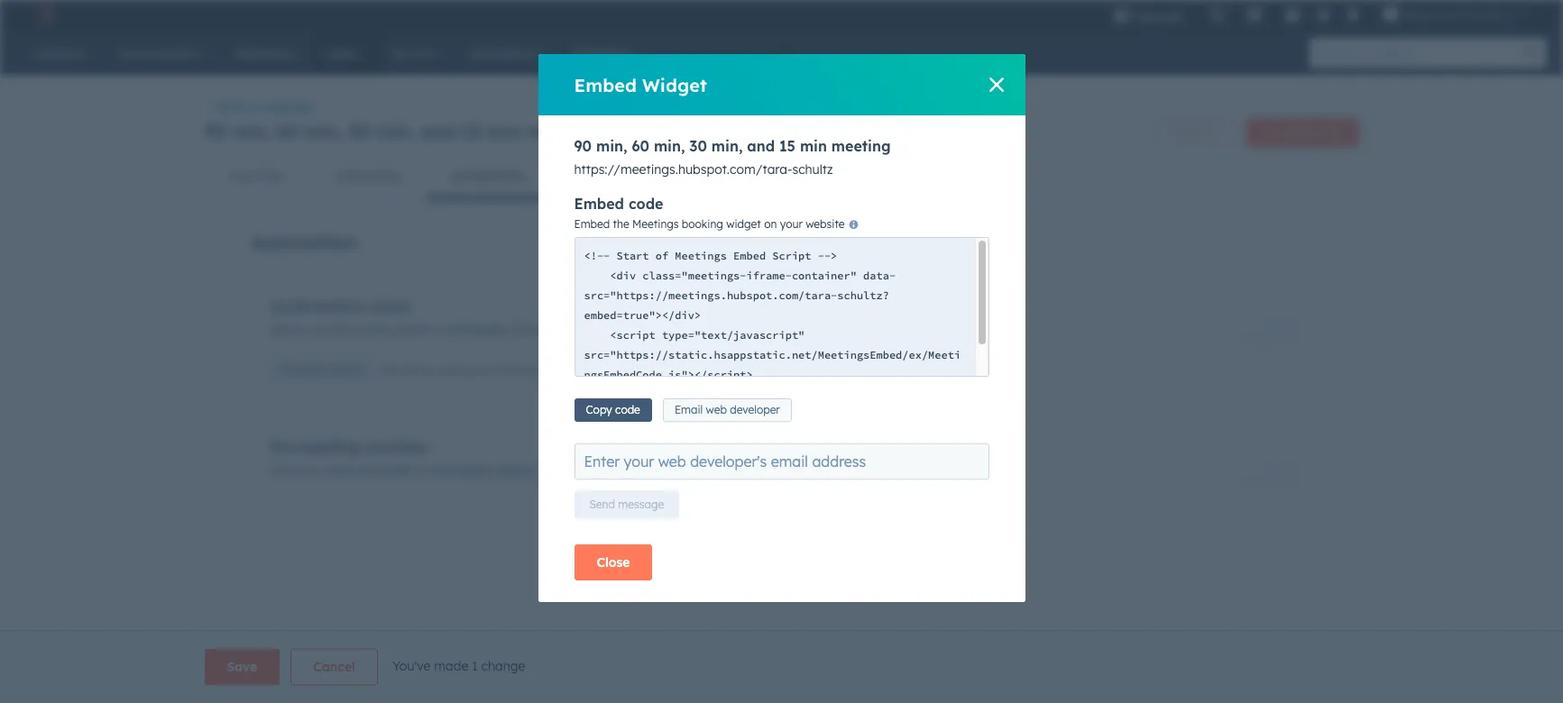 Task type: describe. For each thing, give the bounding box(es) containing it.
90 min, 60 min, 30 min, and 15 min meeting https://meetings.hubspot.com/tara-schultz
[[574, 137, 891, 178]]

0 horizontal spatial a
[[304, 322, 312, 339]]

embed for embed the meetings booking widget on your website
[[574, 217, 610, 231]]

menu containing apoptosis studios 2
[[1101, 0, 1542, 29]]

cancel button
[[291, 650, 378, 686]]

pre-meeting reminder
[[270, 439, 430, 457]]

confirmation
[[270, 298, 366, 316]]

attendees for before
[[431, 463, 491, 480]]

code for embed code
[[629, 195, 664, 213]]

troubleshoot link
[[1247, 119, 1360, 147]]

settings image
[[1316, 8, 1332, 24]]

booking
[[682, 217, 724, 231]]

settings link
[[1313, 5, 1335, 24]]

upgrade image
[[1114, 8, 1130, 24]]

save button
[[204, 650, 280, 686]]

page section element
[[161, 650, 1403, 686]]

0 vertical spatial reminder
[[364, 439, 430, 457]]

be
[[453, 364, 466, 378]]

overview button
[[204, 155, 311, 198]]

email left will
[[403, 364, 431, 378]]

embed widget
[[574, 74, 707, 96]]

copy code
[[586, 403, 641, 417]]

1 horizontal spatial a
[[536, 463, 544, 480]]

copy code button
[[574, 399, 652, 422]]

tara schultz image
[[1384, 6, 1400, 23]]

default
[[616, 126, 656, 140]]

meeting.
[[717, 322, 769, 339]]

send for send test email
[[282, 364, 308, 378]]

send for send an email reminder to attendees before a meeting starts.
[[270, 463, 300, 480]]

cancel
[[313, 660, 355, 676]]

tarashultz49@gmail.com
[[507, 364, 634, 378]]

meeting left 'starts.'
[[548, 463, 597, 480]]

2
[[1507, 7, 1513, 22]]

message
[[618, 498, 664, 512]]

marketplaces button
[[1237, 0, 1275, 29]]

widget
[[727, 217, 761, 231]]

apoptosis studios 2 button
[[1373, 0, 1540, 29]]

back
[[218, 100, 245, 114]]

schedule
[[650, 322, 702, 339]]

test
[[311, 364, 330, 378]]

send test email
[[282, 364, 361, 378]]

studios
[[1462, 7, 1504, 22]]

widget
[[643, 74, 707, 96]]

immediately
[[510, 322, 584, 339]]

help button
[[1278, 0, 1309, 29]]

meeting inside "banner"
[[526, 120, 600, 143]]

and for 90 min, 60 min, 30 min, and 15 min meeting https://meetings.hubspot.com/tara-schultz
[[747, 137, 775, 155]]

the
[[613, 217, 630, 231]]

1
[[472, 658, 478, 675]]

send test email button
[[270, 359, 373, 383]]

to down pre-meeting reminder
[[415, 463, 428, 480]]

embed for embed code
[[574, 195, 624, 213]]

send for send message
[[590, 498, 615, 512]]

web
[[706, 403, 727, 417]]

actions
[[1172, 126, 1210, 139]]

close button
[[574, 545, 653, 581]]

confirmation email
[[270, 298, 411, 316]]

email down pre-meeting reminder
[[322, 463, 355, 480]]

you've made 1 change
[[392, 658, 526, 675]]

they
[[620, 322, 646, 339]]

notifications button
[[1339, 0, 1369, 29]]

to right back
[[248, 100, 259, 114]]

send an email reminder to attendees before a meeting starts.
[[270, 463, 638, 480]]

will
[[434, 364, 450, 378]]

embed the meetings booking widget on your website
[[574, 217, 845, 231]]

email inside button
[[333, 364, 361, 378]]

embed for embed widget
[[574, 74, 637, 96]]

to right 'sent'
[[493, 364, 504, 378]]

to up will
[[431, 322, 444, 339]]

overview
[[230, 168, 285, 184]]

developer
[[730, 403, 780, 417]]

upgrade
[[1134, 9, 1184, 23]]

made
[[434, 658, 469, 675]]

starts.
[[600, 463, 638, 480]]

an
[[304, 463, 319, 480]]

30 for 90 min, 60 min, 30 min, and 15 min meeting https://meetings.hubspot.com/tara-schultz
[[690, 137, 707, 155]]

scheduling button
[[311, 155, 427, 198]]

automation inside button
[[452, 168, 525, 184]]



Task type: locate. For each thing, give the bounding box(es) containing it.
schultz
[[793, 162, 833, 178]]

reminder
[[364, 439, 430, 457], [358, 463, 412, 480]]

1 vertical spatial attendees
[[431, 463, 491, 480]]

change
[[482, 658, 526, 675]]

1 vertical spatial embed
[[574, 195, 624, 213]]

back to meetings
[[218, 100, 312, 114]]

meeting up schultz
[[832, 137, 891, 155]]

save
[[227, 660, 257, 676]]

test
[[380, 364, 400, 378]]

back to meetings button
[[204, 100, 312, 114]]

close image
[[990, 78, 1004, 92]]

search button
[[1517, 38, 1548, 69]]

embed widget dialog
[[538, 54, 1026, 603]]

3 embed from the top
[[574, 217, 610, 231]]

0 vertical spatial automation
[[452, 168, 525, 184]]

a
[[304, 322, 312, 339], [705, 322, 713, 339], [536, 463, 544, 480]]

0 horizontal spatial 90
[[204, 120, 226, 143]]

email web developer
[[675, 403, 780, 417]]

notifications image
[[1346, 8, 1362, 24]]

1 horizontal spatial automation
[[452, 168, 525, 184]]

60 inside 90 min, 60 min, 30 min, and 15 min meeting https://meetings.hubspot.com/tara-schultz
[[632, 137, 650, 155]]

1 horizontal spatial min
[[800, 137, 827, 155]]

60 for 90 min, 60 min, 30 min, and 15 min meeting
[[276, 120, 299, 143]]

min,
[[232, 120, 271, 143], [304, 120, 343, 143], [376, 120, 415, 143], [596, 137, 628, 155], [654, 137, 685, 155], [712, 137, 743, 155]]

your
[[780, 217, 803, 231]]

hubspot image
[[32, 4, 54, 25]]

1 embed from the top
[[574, 74, 637, 96]]

a left meeting.
[[705, 322, 713, 339]]

menu
[[1101, 0, 1542, 29]]

60 inside "banner"
[[276, 120, 299, 143]]

0 horizontal spatial and
[[421, 120, 455, 143]]

copy
[[586, 403, 612, 417]]

and up automation button
[[421, 120, 455, 143]]

apoptosis
[[1404, 7, 1459, 22]]

90 left default
[[574, 137, 592, 155]]

code inside 'button'
[[616, 403, 641, 417]]

min inside 90 min, 60 min, 30 min, and 15 min meeting https://meetings.hubspot.com/tara-schultz
[[800, 137, 827, 155]]

embed code
[[574, 195, 664, 213]]

1 vertical spatial reminder
[[358, 463, 412, 480]]

menu item
[[1197, 0, 1201, 29]]

90
[[204, 120, 226, 143], [574, 137, 592, 155]]

min for 90 min, 60 min, 30 min, and 15 min meeting
[[487, 120, 521, 143]]

code up meetings
[[629, 195, 664, 213]]

30 inside 90 min, 60 min, 30 min, and 15 min meeting https://meetings.hubspot.com/tara-schultz
[[690, 137, 707, 155]]

90 min, 60 min, 30 min, and 15 min meeting banner
[[204, 113, 1360, 155]]

1 vertical spatial automation
[[251, 231, 358, 254]]

15 inside "banner"
[[461, 120, 481, 143]]

calling icon button
[[1202, 3, 1233, 26]]

email right "test"
[[333, 364, 361, 378]]

embed
[[574, 74, 637, 96], [574, 195, 624, 213], [574, 217, 610, 231]]

90 for 90 min, 60 min, 30 min, and 15 min meeting
[[204, 120, 226, 143]]

0 horizontal spatial 15
[[461, 120, 481, 143]]

meetings
[[633, 217, 679, 231]]

send message button
[[574, 491, 680, 520]]

automation
[[452, 168, 525, 184], [251, 231, 358, 254]]

60 for 90 min, 60 min, 30 min, and 15 min meeting https://meetings.hubspot.com/tara-schultz
[[632, 137, 650, 155]]

2 vertical spatial embed
[[574, 217, 610, 231]]

navigation
[[204, 155, 1360, 199]]

send down 'pre-'
[[270, 463, 300, 480]]

email up confirmation
[[371, 298, 411, 316]]

30
[[349, 120, 371, 143], [690, 137, 707, 155]]

embed left the
[[574, 217, 610, 231]]

send a confirmation email to attendees immediately after they schedule a meeting.
[[270, 322, 769, 339]]

help image
[[1285, 8, 1302, 24]]

1 horizontal spatial 90
[[574, 137, 592, 155]]

send down confirmation
[[270, 322, 300, 339]]

1 horizontal spatial 60
[[632, 137, 650, 155]]

and up on
[[747, 137, 775, 155]]

1 vertical spatial code
[[616, 403, 641, 417]]

90 min, 60 min, 30 min, and 15 min meeting
[[204, 120, 600, 143]]

and inside 90 min, 60 min, 30 min, and 15 min meeting https://meetings.hubspot.com/tara-schultz
[[747, 137, 775, 155]]

attendees left before
[[431, 463, 491, 480]]

send left "test"
[[282, 364, 308, 378]]

automation button
[[427, 155, 551, 198]]

apoptosis studios 2
[[1404, 7, 1513, 22]]

hubspot link
[[22, 4, 68, 25]]

embed up the
[[574, 195, 624, 213]]

30 inside "banner"
[[349, 120, 371, 143]]

0 vertical spatial embed
[[574, 74, 637, 96]]

email
[[371, 298, 411, 316], [395, 322, 428, 339], [333, 364, 361, 378], [403, 364, 431, 378], [322, 463, 355, 480]]

2 embed from the top
[[574, 195, 624, 213]]

30 for 90 min, 60 min, 30 min, and 15 min meeting
[[349, 120, 371, 143]]

close
[[597, 555, 630, 571]]

send inside button
[[590, 498, 615, 512]]

1 horizontal spatial 15
[[780, 137, 796, 155]]

15 up automation button
[[461, 120, 481, 143]]

troubleshoot
[[1262, 126, 1328, 139]]

after
[[587, 322, 617, 339]]

2 horizontal spatial a
[[705, 322, 713, 339]]

15 inside 90 min, 60 min, 30 min, and 15 min meeting https://meetings.hubspot.com/tara-schultz
[[780, 137, 796, 155]]

min up schultz
[[800, 137, 827, 155]]

send for send a confirmation email to attendees immediately after they schedule a meeting.
[[270, 322, 300, 339]]

code for copy code
[[616, 403, 641, 417]]

0 horizontal spatial min
[[487, 120, 521, 143]]

15 for 90 min, 60 min, 30 min, and 15 min meeting https://meetings.hubspot.com/tara-schultz
[[780, 137, 796, 155]]

email web developer button
[[663, 399, 792, 422]]

and for 90 min, 60 min, 30 min, and 15 min meeting
[[421, 120, 455, 143]]

and inside "banner"
[[421, 120, 455, 143]]

code right copy
[[616, 403, 641, 417]]

min inside "banner"
[[487, 120, 521, 143]]

a right before
[[536, 463, 544, 480]]

meeting
[[526, 120, 600, 143], [832, 137, 891, 155], [300, 439, 360, 457], [548, 463, 597, 480]]

15 for 90 min, 60 min, 30 min, and 15 min meeting
[[461, 120, 481, 143]]

send down 'starts.'
[[590, 498, 615, 512]]

attendees up 'sent'
[[447, 322, 507, 339]]

60 up the https://meetings.hubspot.com/tara-
[[632, 137, 650, 155]]

meeting inside 90 min, 60 min, 30 min, and 15 min meeting https://meetings.hubspot.com/tara-schultz
[[832, 137, 891, 155]]

scheduling
[[336, 168, 401, 184]]

meetings
[[263, 100, 312, 114]]

actions button
[[1157, 119, 1236, 147]]

and
[[421, 120, 455, 143], [747, 137, 775, 155]]

1 horizontal spatial and
[[747, 137, 775, 155]]

min
[[487, 120, 521, 143], [800, 137, 827, 155]]

send message
[[590, 498, 664, 512]]

min for 90 min, 60 min, 30 min, and 15 min meeting https://meetings.hubspot.com/tara-schultz
[[800, 137, 827, 155]]

0 horizontal spatial automation
[[251, 231, 358, 254]]

test email will be sent to tarashultz49@gmail.com
[[380, 364, 634, 378]]

1 horizontal spatial 30
[[690, 137, 707, 155]]

pre-
[[270, 439, 300, 457]]

https://meetings.hubspot.com/tara-
[[574, 162, 793, 178]]

on
[[765, 217, 777, 231]]

attendees
[[447, 322, 507, 339], [431, 463, 491, 480]]

60 down meetings
[[276, 120, 299, 143]]

search image
[[1526, 47, 1539, 60]]

90 inside 90 min, 60 min, 30 min, and 15 min meeting https://meetings.hubspot.com/tara-schultz
[[574, 137, 592, 155]]

you've
[[392, 658, 431, 675]]

15 up schultz
[[780, 137, 796, 155]]

min up automation button
[[487, 120, 521, 143]]

send
[[270, 322, 300, 339], [282, 364, 308, 378], [270, 463, 300, 480], [590, 498, 615, 512]]

90 down back
[[204, 120, 226, 143]]

Enter your web developer's email address email field
[[574, 444, 990, 480]]

meeting left default
[[526, 120, 600, 143]]

email
[[675, 403, 703, 417]]

attendees for immediately
[[447, 322, 507, 339]]

60
[[276, 120, 299, 143], [632, 137, 650, 155]]

code
[[629, 195, 664, 213], [616, 403, 641, 417]]

30 up the scheduling
[[349, 120, 371, 143]]

a down confirmation
[[304, 322, 312, 339]]

reminder down pre-meeting reminder
[[358, 463, 412, 480]]

Search HubSpot search field
[[1310, 38, 1531, 69]]

calling icon image
[[1210, 7, 1226, 23]]

<!-- Start of Meetings Embed Script -->     <div class="meetings-iframe-container" data-src="https://meetings.hubspot.com/tara-schultz?embed=true"></div>     <script type="text/javascript" src="https://static.hsappstatic.net/MeetingsEmbed/ex/MeetingsEmbedCode.js"></script>   <!-- End of Meetings Embed Script --> text field
[[574, 237, 990, 377]]

to
[[248, 100, 259, 114], [431, 322, 444, 339], [493, 364, 504, 378], [415, 463, 428, 480]]

90 for 90 min, 60 min, 30 min, and 15 min meeting https://meetings.hubspot.com/tara-schultz
[[574, 137, 592, 155]]

marketplaces image
[[1248, 8, 1264, 24]]

sent
[[469, 364, 490, 378]]

30 up the https://meetings.hubspot.com/tara-
[[690, 137, 707, 155]]

before
[[494, 463, 533, 480]]

website
[[806, 217, 845, 231]]

0 horizontal spatial 30
[[349, 120, 371, 143]]

send inside button
[[282, 364, 308, 378]]

confirmation
[[315, 322, 392, 339]]

meeting up an
[[300, 439, 360, 457]]

email up test
[[395, 322, 428, 339]]

0 vertical spatial code
[[629, 195, 664, 213]]

15
[[461, 120, 481, 143], [780, 137, 796, 155]]

embed up default
[[574, 74, 637, 96]]

0 vertical spatial attendees
[[447, 322, 507, 339]]

navigation containing overview
[[204, 155, 1360, 199]]

0 horizontal spatial 60
[[276, 120, 299, 143]]

reminder up send an email reminder to attendees before a meeting starts.
[[364, 439, 430, 457]]

90 inside "banner"
[[204, 120, 226, 143]]



Task type: vqa. For each thing, say whether or not it's contained in the screenshot.
'Show completed sections'
no



